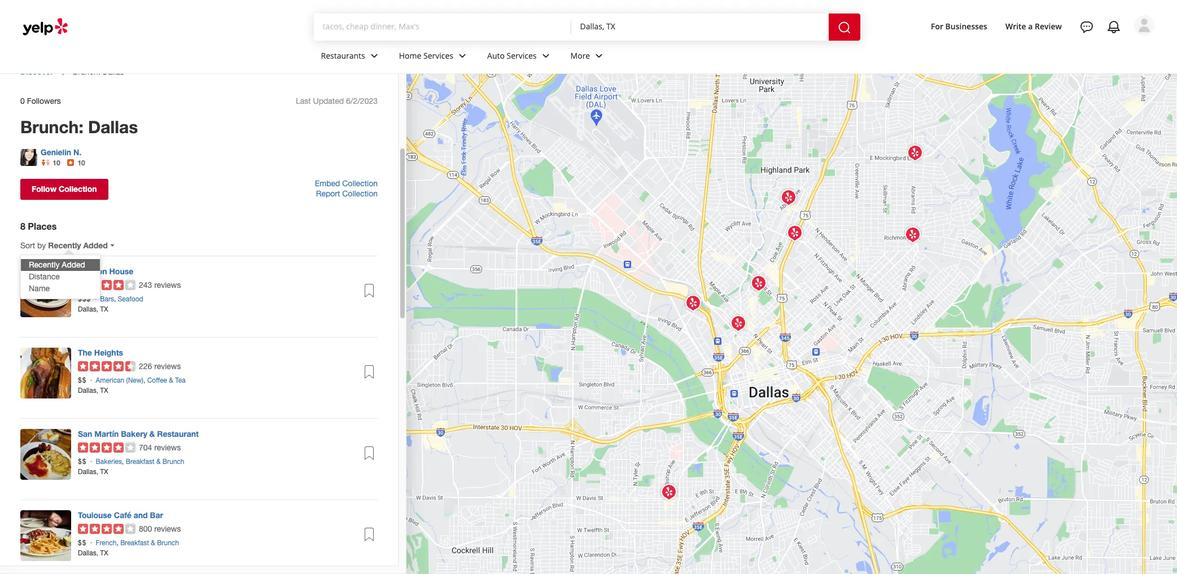 Task type: locate. For each thing, give the bounding box(es) containing it.
menu containing recently added
[[21, 259, 100, 295]]

notifications image
[[1108, 20, 1121, 34], [1108, 20, 1121, 34]]

write a review
[[1006, 21, 1063, 31]]

0 vertical spatial 4.0 star rating image
[[78, 280, 136, 290]]

, left seafood link at the bottom of the page
[[114, 295, 116, 303]]

1   text field from the left
[[323, 21, 562, 33]]

recently added link
[[21, 259, 100, 271]]

1 services from the left
[[424, 50, 454, 61]]

added up distance link
[[62, 261, 85, 270]]

3 24 chevron down v2 image from the left
[[593, 49, 606, 62]]

dallas,
[[78, 305, 98, 313], [78, 387, 98, 395], [78, 468, 98, 476], [78, 549, 98, 557]]

24 chevron down v2 image inside restaurants "link"
[[368, 49, 381, 62]]

2 vertical spatial $$
[[78, 539, 87, 547]]

1 vertical spatial added
[[62, 261, 85, 270]]

  text field
[[323, 21, 562, 33], [580, 21, 820, 33]]

follow collection button
[[20, 179, 108, 200]]

1 24 chevron down v2 image from the left
[[368, 49, 381, 62]]

tx down the american
[[100, 387, 108, 395]]

brunch
[[163, 458, 184, 466], [157, 539, 179, 547]]

$$ left the bakeries link
[[78, 458, 87, 466]]

dallas, down the american
[[78, 387, 98, 395]]

collection inside button
[[59, 184, 97, 194]]

0 vertical spatial brunch
[[163, 458, 184, 466]]

, down bakery
[[122, 458, 124, 466]]

3 dallas, from the top
[[78, 468, 98, 476]]

0 vertical spatial breakfast & brunch link
[[126, 458, 184, 466]]

1 $$ from the top
[[78, 377, 87, 385]]

8
[[20, 221, 25, 231]]

0 vertical spatial $$
[[78, 377, 87, 385]]

brunch for bar
[[157, 539, 179, 547]]

for
[[932, 21, 944, 31]]

10
[[53, 159, 60, 167], [78, 159, 85, 167]]

coffee & tea link
[[147, 377, 186, 385]]

& left tea
[[169, 377, 173, 385]]

dallas, tx for san
[[78, 468, 108, 476]]

24 chevron down v2 image right restaurants at top left
[[368, 49, 381, 62]]

6/2/2023
[[346, 96, 378, 106]]

24 chevron down v2 image right more
[[593, 49, 606, 62]]

10 down genielin
[[53, 159, 60, 167]]

reviews right 243
[[154, 281, 181, 290]]

breakfast & brunch link for bar
[[120, 539, 179, 547]]

1 vertical spatial breakfast & brunch link
[[120, 539, 179, 547]]

breakfast & brunch link down 800
[[120, 539, 179, 547]]

, down toulouse café and bar
[[117, 539, 119, 547]]

4 tx from the top
[[100, 549, 108, 557]]

home services link
[[390, 41, 479, 73]]

24 chevron down v2 image
[[368, 49, 381, 62], [539, 49, 553, 62], [593, 49, 606, 62]]

dallas, down the bakeries link
[[78, 468, 98, 476]]

1 vertical spatial recently
[[29, 261, 60, 270]]

menu
[[21, 259, 100, 295]]

2 dallas, from the top
[[78, 387, 98, 395]]

2 horizontal spatial 24 chevron down v2 image
[[593, 49, 606, 62]]

recently added distance name
[[29, 261, 85, 293]]

0 horizontal spatial 10
[[53, 159, 60, 167]]

brunch:
[[73, 67, 100, 77], [20, 117, 83, 137]]

collection right follow
[[59, 184, 97, 194]]

added
[[83, 240, 108, 250], [62, 261, 85, 270]]

4.0 star rating image down hudson house "link"
[[78, 280, 136, 290]]

  text field for "address, neighborhood, city, state or zip" text box
[[580, 21, 820, 33]]

restaurant
[[157, 429, 199, 439]]

3 reviews from the top
[[154, 443, 181, 452]]

tx
[[100, 305, 108, 313], [100, 387, 108, 395], [100, 468, 108, 476], [100, 549, 108, 557]]

toulouse café and bar link
[[78, 511, 163, 520]]

added up hudson
[[83, 240, 108, 250]]

services inside home services link
[[424, 50, 454, 61]]

write
[[1006, 21, 1027, 31]]

4.0 star rating image for café
[[78, 524, 136, 534]]

4.0 star rating image
[[78, 280, 136, 290], [78, 443, 136, 453], [78, 524, 136, 534]]

breakfast down 800
[[120, 539, 149, 547]]

auto services link
[[479, 41, 562, 73]]

$$ left french
[[78, 539, 87, 547]]

0 vertical spatial breakfast
[[126, 458, 155, 466]]

brunch: dallas
[[73, 67, 124, 77], [20, 117, 138, 137]]

& down 800 reviews
[[151, 539, 155, 547]]

2 vertical spatial 4.0 star rating image
[[78, 524, 136, 534]]

services left 24 chevron down v2 icon
[[424, 50, 454, 61]]

,
[[114, 295, 116, 303], [143, 377, 145, 385], [122, 458, 124, 466], [117, 539, 119, 547]]

4 reviews from the top
[[154, 525, 181, 534]]

breakfast & brunch link
[[126, 458, 184, 466], [120, 539, 179, 547]]

4.0 star rating image up french
[[78, 524, 136, 534]]

brunch down 704 reviews
[[163, 458, 184, 466]]

1 dallas, tx from the top
[[78, 305, 108, 313]]

dallas, for toulouse
[[78, 549, 98, 557]]

martín
[[95, 429, 119, 439]]

tx down the bakeries link
[[100, 468, 108, 476]]

2 10 from the left
[[78, 159, 85, 167]]

$$ left the american
[[78, 377, 87, 385]]

write a review link
[[1002, 16, 1067, 37]]

24 chevron down v2 image
[[456, 49, 469, 62]]

american
[[96, 377, 124, 385]]

dallas, tx down french
[[78, 549, 108, 557]]

& for san martín bakery & restaurant
[[150, 429, 155, 439]]

sort by recently added
[[20, 240, 108, 250]]

search image
[[838, 21, 852, 34]]

reviews down 'restaurant'
[[154, 443, 181, 452]]

tx for café
[[100, 549, 108, 557]]

businesses
[[946, 21, 988, 31]]

discover
[[20, 67, 54, 77]]

reviews
[[154, 281, 181, 290], [154, 362, 181, 371], [154, 443, 181, 452], [154, 525, 181, 534]]

3 4.0 star rating image from the top
[[78, 524, 136, 534]]

704
[[139, 443, 152, 452]]

breakfast down 704
[[126, 458, 155, 466]]

recently up distance
[[29, 261, 60, 270]]

1 horizontal spatial 24 chevron down v2 image
[[539, 49, 553, 62]]

breakfast & brunch link down 704 reviews
[[126, 458, 184, 466]]

dallas, for hudson
[[78, 305, 98, 313]]

dallas, down french
[[78, 549, 98, 557]]

san
[[78, 429, 92, 439]]

1 tx from the top
[[100, 305, 108, 313]]

243
[[139, 281, 152, 290]]

services inside auto services link
[[507, 50, 537, 61]]

0 horizontal spatial   text field
[[323, 21, 562, 33]]

3 $$ from the top
[[78, 539, 87, 547]]

brunch: up genielin
[[20, 117, 83, 137]]

dallas, tx down $$$
[[78, 305, 108, 313]]

10 down "n."
[[78, 159, 85, 167]]

1 vertical spatial $$
[[78, 458, 87, 466]]

24 chevron down v2 image inside more link
[[593, 49, 606, 62]]

1 vertical spatial breakfast
[[120, 539, 149, 547]]

0 horizontal spatial services
[[424, 50, 454, 61]]

added inside the recently added distance name
[[62, 261, 85, 270]]

8 places
[[20, 221, 57, 231]]

1 horizontal spatial   text field
[[580, 21, 820, 33]]

0 horizontal spatial 24 chevron down v2 image
[[368, 49, 381, 62]]

more link
[[562, 41, 615, 73]]

2 services from the left
[[507, 50, 537, 61]]

2 $$ from the top
[[78, 458, 87, 466]]

collection for follow collection
[[59, 184, 97, 194]]

recently
[[48, 240, 81, 250], [29, 261, 60, 270]]

search image
[[838, 21, 852, 34]]

24 chevron down v2 image right auto services
[[539, 49, 553, 62]]

2 24 chevron down v2 image from the left
[[539, 49, 553, 62]]

recently up recently added link
[[48, 240, 81, 250]]

breakfast
[[126, 458, 155, 466], [120, 539, 149, 547]]

1 dallas, from the top
[[78, 305, 98, 313]]

2   text field from the left
[[580, 21, 820, 33]]

None search field
[[314, 14, 874, 41]]

& for bakeries , breakfast & brunch
[[156, 458, 161, 466]]

bakeries link
[[96, 458, 122, 466]]

0 followers
[[20, 96, 61, 106]]

2 tx from the top
[[100, 387, 108, 395]]

messages image
[[1081, 20, 1094, 34], [1081, 20, 1094, 34]]

4 dallas, from the top
[[78, 549, 98, 557]]

breakfast for and
[[120, 539, 149, 547]]

dallas, down $$$
[[78, 305, 98, 313]]

tx down french
[[100, 549, 108, 557]]

2 dallas, tx from the top
[[78, 387, 108, 395]]

2 4.0 star rating image from the top
[[78, 443, 136, 453]]

226 reviews
[[139, 362, 181, 371]]

3 tx from the top
[[100, 468, 108, 476]]

reviews down "bar" in the left of the page
[[154, 525, 181, 534]]

$$ for san martín bakery & restaurant
[[78, 458, 87, 466]]

0 vertical spatial added
[[83, 240, 108, 250]]

1 vertical spatial brunch
[[157, 539, 179, 547]]

tacos, cheap dinner, Max's text field
[[323, 21, 562, 32]]

reviews up coffee & tea link
[[154, 362, 181, 371]]

dallas, for the
[[78, 387, 98, 395]]

1 horizontal spatial 10
[[78, 159, 85, 167]]

san martín bakery & restaurant
[[78, 429, 199, 439]]

1 reviews from the top
[[154, 281, 181, 290]]

1 4.0 star rating image from the top
[[78, 280, 136, 290]]

4.0 star rating image down martín on the left bottom of page
[[78, 443, 136, 453]]

dallas, tx down bakeries
[[78, 468, 108, 476]]

& down 704 reviews
[[156, 458, 161, 466]]

home
[[399, 50, 422, 61]]

followers
[[27, 96, 61, 106]]

reviews for san martín bakery & restaurant
[[154, 443, 181, 452]]

24 chevron down v2 image for auto services
[[539, 49, 553, 62]]

services right auto
[[507, 50, 537, 61]]

&
[[169, 377, 173, 385], [150, 429, 155, 439], [156, 458, 161, 466], [151, 539, 155, 547]]

$$ for the heights
[[78, 377, 87, 385]]

0 vertical spatial dallas
[[103, 67, 124, 77]]

services
[[424, 50, 454, 61], [507, 50, 537, 61]]

collection up the report collection link
[[342, 179, 378, 188]]

sort
[[20, 241, 35, 250]]

1 vertical spatial 4.0 star rating image
[[78, 443, 136, 453]]

3 dallas, tx from the top
[[78, 468, 108, 476]]

the heights image
[[20, 348, 71, 399]]

& for french , breakfast & brunch
[[151, 539, 155, 547]]

& up 704
[[150, 429, 155, 439]]

800 reviews
[[139, 525, 181, 534]]

tx down bars link
[[100, 305, 108, 313]]

1 vertical spatial brunch:
[[20, 117, 83, 137]]

breakfast & brunch link for &
[[126, 458, 184, 466]]

home services
[[399, 50, 454, 61]]

2 reviews from the top
[[154, 362, 181, 371]]

243 reviews
[[139, 281, 181, 290]]

brunch: right discover
[[73, 67, 100, 77]]

brunch down 800 reviews
[[157, 539, 179, 547]]

american (new) , coffee & tea
[[96, 377, 186, 385]]

bakeries
[[96, 458, 122, 466]]

$$
[[78, 377, 87, 385], [78, 458, 87, 466], [78, 539, 87, 547]]

, left coffee
[[143, 377, 145, 385]]

1 horizontal spatial services
[[507, 50, 537, 61]]

24 chevron down v2 image inside auto services link
[[539, 49, 553, 62]]

reviews for toulouse café and bar
[[154, 525, 181, 534]]

tea
[[175, 377, 186, 385]]

dallas, tx
[[78, 305, 108, 313], [78, 387, 108, 395], [78, 468, 108, 476], [78, 549, 108, 557]]

last
[[296, 96, 311, 106]]

4 dallas, tx from the top
[[78, 549, 108, 557]]

dallas, tx down the american
[[78, 387, 108, 395]]

$$ for toulouse café and bar
[[78, 539, 87, 547]]



Task type: vqa. For each thing, say whether or not it's contained in the screenshot.


Task type: describe. For each thing, give the bounding box(es) containing it.
(new)
[[126, 377, 143, 385]]

french link
[[96, 539, 117, 547]]

embed
[[315, 179, 340, 188]]

n.
[[73, 147, 82, 157]]

seafood link
[[118, 295, 143, 303]]

follow
[[32, 184, 57, 194]]

distance
[[29, 272, 60, 281]]

the heights link
[[78, 348, 123, 357]]

for businesses
[[932, 21, 988, 31]]

genielin
[[41, 147, 71, 157]]

services for home services
[[424, 50, 454, 61]]

hudson house link
[[78, 266, 133, 276]]

reviews for the heights
[[154, 362, 181, 371]]

last updated 6/2/2023
[[296, 96, 378, 106]]

collection for embed collection report collection
[[342, 179, 378, 188]]

updated
[[313, 96, 344, 106]]

bars link
[[100, 295, 114, 303]]

toulouse
[[78, 511, 112, 520]]

0 vertical spatial recently
[[48, 240, 81, 250]]

1 vertical spatial dallas
[[88, 117, 138, 137]]

the
[[78, 348, 92, 357]]

tx for heights
[[100, 387, 108, 395]]

embed collection report collection
[[315, 179, 378, 198]]

report
[[316, 189, 340, 198]]

1 vertical spatial brunch: dallas
[[20, 117, 138, 137]]

dallas, tx for the
[[78, 387, 108, 395]]

map region
[[287, 0, 1178, 575]]

toulouse café and bar image
[[20, 511, 71, 561]]

bar
[[150, 511, 163, 520]]

recently inside the recently added distance name
[[29, 261, 60, 270]]

tx for house
[[100, 305, 108, 313]]

bakery
[[121, 429, 147, 439]]

dallas, for san
[[78, 468, 98, 476]]

0 vertical spatial brunch:
[[73, 67, 100, 77]]

4.5 star rating image
[[78, 361, 136, 372]]

coffee
[[147, 377, 167, 385]]

restaurants link
[[312, 41, 390, 73]]

24 chevron down v2 image for restaurants
[[368, 49, 381, 62]]

the heights
[[78, 348, 123, 357]]

0
[[20, 96, 25, 106]]

house
[[109, 266, 133, 276]]

auto
[[488, 50, 505, 61]]

24 chevron down v2 image for more
[[593, 49, 606, 62]]

brad k. image
[[1135, 15, 1155, 36]]

follow collection
[[32, 184, 97, 194]]

restaurants
[[321, 50, 365, 61]]

tx for martín
[[100, 468, 108, 476]]

  text field for tacos, cheap dinner, max's text box
[[323, 21, 562, 33]]

reviews for hudson house
[[154, 281, 181, 290]]

distance link
[[21, 271, 100, 283]]

toulouse café and bar
[[78, 511, 163, 520]]

704 reviews
[[139, 443, 181, 452]]

report collection link
[[316, 189, 378, 198]]

, for martín
[[122, 458, 124, 466]]

review
[[1036, 21, 1063, 31]]

seafood
[[118, 295, 143, 303]]

1 10 from the left
[[53, 159, 60, 167]]

$$$
[[78, 295, 91, 303]]

bars , seafood
[[100, 295, 143, 303]]

4.0 star rating image for martín
[[78, 443, 136, 453]]

more
[[571, 50, 590, 61]]

embed collection link
[[315, 179, 378, 188]]

, for café
[[117, 539, 119, 547]]

hudson
[[78, 266, 107, 276]]

services for auto services
[[507, 50, 537, 61]]

, for house
[[114, 295, 116, 303]]

bars
[[100, 295, 114, 303]]

hudson house
[[78, 266, 133, 276]]

brunch for &
[[163, 458, 184, 466]]

french
[[96, 539, 117, 547]]

collection down embed collection link
[[342, 189, 378, 198]]

0 vertical spatial brunch: dallas
[[73, 67, 124, 77]]

breakfast for bakery
[[126, 458, 155, 466]]

and
[[134, 511, 148, 520]]

dallas, tx for toulouse
[[78, 549, 108, 557]]

discover link
[[20, 67, 54, 77]]

hudson house image
[[20, 266, 71, 317]]

name
[[29, 284, 50, 293]]

san martín bakery & restaurant image
[[20, 429, 71, 480]]

places
[[28, 221, 57, 231]]

name link
[[21, 283, 100, 295]]

bakeries , breakfast & brunch
[[96, 458, 184, 466]]

french , breakfast & brunch
[[96, 539, 179, 547]]

genielin n. link
[[41, 147, 82, 157]]

genielin n.
[[41, 147, 82, 157]]

genielin n. image
[[20, 149, 37, 166]]

auto services
[[488, 50, 537, 61]]

american (new) link
[[96, 377, 143, 385]]

san martín bakery & restaurant link
[[78, 429, 199, 439]]

for businesses link
[[927, 16, 993, 37]]

a
[[1029, 21, 1034, 31]]

dallas, tx for hudson
[[78, 305, 108, 313]]

heights
[[94, 348, 123, 357]]

226
[[139, 362, 152, 371]]

café
[[114, 511, 132, 520]]

by
[[37, 241, 46, 250]]

address, neighborhood, city, state or zip text field
[[580, 21, 820, 32]]

4.0 star rating image for house
[[78, 280, 136, 290]]

800
[[139, 525, 152, 534]]



